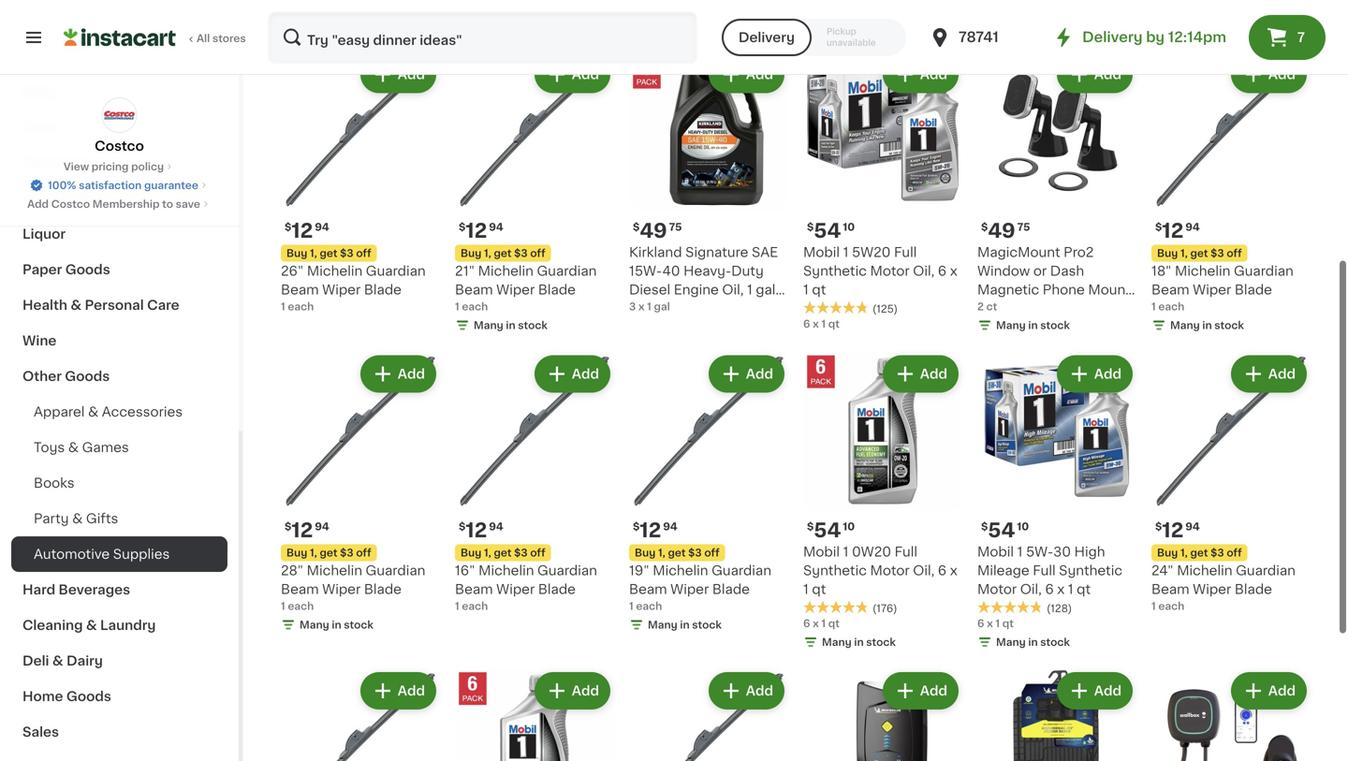 Task type: locate. For each thing, give the bounding box(es) containing it.
costco up view pricing policy link
[[95, 140, 144, 153]]

$ up 28"
[[285, 522, 292, 532]]

buy for 24" michelin guardian beam wiper blade
[[1158, 548, 1179, 558]]

wiper for 18"
[[1194, 283, 1232, 296]]

& for health
[[71, 299, 82, 312]]

wiper inside the 21" michelin guardian beam wiper blade 1 each
[[497, 283, 535, 296]]

delivery button
[[722, 19, 812, 56]]

mobil left 5w20
[[804, 246, 840, 259]]

beam down the 16"
[[455, 583, 493, 596]]

delivery for delivery
[[739, 31, 795, 44]]

personal
[[85, 299, 144, 312]]

54 up mileage
[[989, 521, 1016, 540]]

mobil left 0w20
[[804, 546, 840, 559]]

$ 12 94 for 18" michelin guardian beam wiper blade
[[1156, 221, 1201, 241]]

liquor
[[22, 228, 66, 241]]

24" michelin guardian beam wiper blade 1 each
[[1152, 564, 1296, 612]]

each inside the 21" michelin guardian beam wiper blade 1 each
[[462, 302, 488, 312]]

off up "28" michelin guardian beam wiper blade 1 each"
[[356, 548, 372, 558]]

beam inside the 21" michelin guardian beam wiper blade 1 each
[[455, 283, 493, 296]]

guardian inside 24" michelin guardian beam wiper blade 1 each
[[1237, 564, 1296, 577]]

12 up the 16"
[[466, 521, 487, 540]]

each down "19""
[[636, 601, 663, 612]]

each inside 26" michelin guardian beam wiper blade 1 each
[[288, 302, 314, 312]]

mobil inside mobil 1 5w20 full synthetic motor oil, 6 x 1 qt
[[804, 246, 840, 259]]

10 up 5w20
[[843, 222, 855, 232]]

full
[[895, 246, 917, 259], [895, 546, 918, 559], [1033, 564, 1056, 577]]

12 up 28"
[[292, 521, 313, 540]]

wiper for 26"
[[322, 283, 361, 296]]

★★★★★
[[281, 7, 347, 20], [281, 7, 347, 20], [804, 301, 869, 314], [804, 301, 869, 314], [804, 601, 869, 614], [804, 601, 869, 614], [978, 601, 1044, 614], [978, 601, 1044, 614]]

baby link
[[11, 74, 228, 110]]

michelin for 24"
[[1178, 564, 1233, 577]]

costco logo image
[[102, 97, 137, 133]]

mobil for mobil 1 5w20 full synthetic motor oil, 6 x 1 qt
[[804, 246, 840, 259]]

& right "toys"
[[68, 441, 79, 454]]

$3 for 18" michelin guardian beam wiper blade
[[1211, 248, 1225, 259]]

full for 5w20
[[895, 246, 917, 259]]

off
[[356, 248, 372, 259], [530, 248, 546, 259], [1227, 248, 1243, 259], [356, 548, 372, 558], [530, 548, 546, 558], [705, 548, 720, 558], [1227, 548, 1243, 558]]

& for toys
[[68, 441, 79, 454]]

paper goods link
[[11, 252, 228, 288]]

synthetic inside mobil 1 0w20 full synthetic motor oil, 6 x 1 qt
[[804, 564, 867, 577]]

6 up (128)
[[1046, 583, 1054, 596]]

full inside mobil 1 5w20 full synthetic motor oil, 6 x 1 qt
[[895, 246, 917, 259]]

18"
[[1152, 265, 1172, 278]]

each down the 24" at the bottom of the page
[[1159, 601, 1185, 612]]

fl
[[325, 24, 332, 35]]

$3 for 24" michelin guardian beam wiper blade
[[1211, 548, 1225, 558]]

wiper inside 19" michelin guardian beam wiper blade 1 each
[[671, 583, 709, 596]]

$3 up 19" michelin guardian beam wiper blade 1 each
[[689, 548, 702, 558]]

$ 12 94 up 21"
[[459, 221, 504, 241]]

x
[[290, 24, 297, 35], [951, 265, 958, 278], [639, 302, 645, 312], [813, 319, 819, 329], [951, 564, 958, 577], [1058, 583, 1065, 596], [813, 619, 819, 629], [987, 619, 994, 629]]

liquor link
[[11, 216, 228, 252]]

in for magicmount pro2 window or dash magnetic phone mount, 2-count
[[1029, 320, 1038, 331]]

& for cleaning
[[86, 619, 97, 632]]

wiper for 28"
[[322, 583, 361, 596]]

0w20
[[852, 546, 892, 559]]

0 vertical spatial motor
[[871, 265, 910, 278]]

mobil inside mobil 1 5w-30 high mileage full synthetic motor oil, 6 x 1 qt
[[978, 546, 1014, 559]]

save
[[176, 199, 200, 209]]

5w20
[[852, 246, 891, 259]]

each inside 18" michelin guardian beam wiper blade 1 each
[[1159, 302, 1185, 312]]

2 vertical spatial goods
[[66, 690, 111, 703]]

all stores
[[197, 33, 246, 44]]

ct right 2
[[987, 302, 998, 312]]

michelin for 26"
[[307, 265, 363, 278]]

buy up the 16"
[[461, 548, 482, 558]]

michelin for 19"
[[653, 564, 709, 577]]

each for 26"
[[288, 302, 314, 312]]

many down mileage
[[997, 637, 1026, 648]]

buy 1, get $3 off up "16" michelin guardian beam wiper blade 1 each" in the left bottom of the page
[[461, 548, 546, 558]]

michelin
[[307, 265, 363, 278], [478, 265, 534, 278], [1176, 265, 1231, 278], [307, 564, 363, 577], [479, 564, 534, 577], [653, 564, 709, 577], [1178, 564, 1233, 577]]

12 up 18"
[[1163, 221, 1184, 241]]

0 horizontal spatial $ 49 75
[[633, 221, 682, 241]]

$3 for 16" michelin guardian beam wiper blade
[[514, 548, 528, 558]]

wiper inside 18" michelin guardian beam wiper blade 1 each
[[1194, 283, 1232, 296]]

94 for 26" michelin guardian beam wiper blade
[[315, 222, 329, 232]]

1 $ 49 75 from the left
[[633, 221, 682, 241]]

mobil
[[804, 246, 840, 259], [804, 546, 840, 559], [978, 546, 1014, 559]]

costco down the 100%
[[51, 199, 90, 209]]

6
[[938, 265, 947, 278], [804, 319, 811, 329], [938, 564, 947, 577], [1046, 583, 1054, 596], [804, 619, 811, 629], [978, 619, 985, 629]]

michelin for 16"
[[479, 564, 534, 577]]

get up 26" michelin guardian beam wiper blade 1 each
[[320, 248, 338, 259]]

in down 18" michelin guardian beam wiper blade 1 each
[[1203, 320, 1213, 331]]

blade for 21"
[[538, 283, 576, 296]]

motor down 0w20
[[871, 564, 910, 577]]

x left window
[[951, 265, 958, 278]]

0 horizontal spatial 49
[[640, 221, 668, 241]]

$3 up 26" michelin guardian beam wiper blade 1 each
[[340, 248, 354, 259]]

x down mobil 1 0w20 full synthetic motor oil, 6 x 1 qt at the right bottom of the page
[[813, 619, 819, 629]]

kirkland
[[629, 246, 682, 259]]

$ 12 94 up the 16"
[[459, 521, 504, 540]]

guardian inside "16" michelin guardian beam wiper blade 1 each"
[[538, 564, 598, 577]]

delivery by 12:14pm link
[[1053, 26, 1227, 49]]

buy 1, get $3 off for 18" michelin guardian beam wiper blade
[[1158, 248, 1243, 259]]

many down "28" michelin guardian beam wiper blade 1 each"
[[300, 620, 329, 630]]

blade inside 26" michelin guardian beam wiper blade 1 each
[[364, 283, 402, 296]]

many in stock down 18" michelin guardian beam wiper blade 1 each
[[1171, 320, 1245, 331]]

0 vertical spatial full
[[895, 246, 917, 259]]

12 up the 24" at the bottom of the page
[[1163, 521, 1184, 540]]

0 horizontal spatial costco
[[51, 199, 90, 209]]

off for 19" michelin guardian beam wiper blade
[[705, 548, 720, 558]]

get up 18" michelin guardian beam wiper blade 1 each
[[1191, 248, 1209, 259]]

100%
[[48, 180, 76, 191]]

supplies
[[113, 548, 170, 561]]

x up (128)
[[1058, 583, 1065, 596]]

count
[[991, 302, 1030, 315]]

guardian for 24"
[[1237, 564, 1296, 577]]

off up 19" michelin guardian beam wiper blade 1 each
[[705, 548, 720, 558]]

1 horizontal spatial 75
[[1018, 222, 1031, 232]]

$ 12 94 up 28"
[[285, 521, 329, 540]]

motor inside mobil 1 5w20 full synthetic motor oil, 6 x 1 qt
[[871, 265, 910, 278]]

0 horizontal spatial ct
[[641, 302, 655, 315]]

blade inside 19" michelin guardian beam wiper blade 1 each
[[713, 583, 750, 596]]

78741 button
[[929, 11, 1042, 64]]

6 x 1 qt for mobil 1 0w20 full synthetic motor oil, 6 x 1 qt
[[804, 619, 840, 629]]

goods down dairy
[[66, 690, 111, 703]]

off for 26" michelin guardian beam wiper blade
[[356, 248, 372, 259]]

2 vertical spatial full
[[1033, 564, 1056, 577]]

synthetic down 0w20
[[804, 564, 867, 577]]

off up 18" michelin guardian beam wiper blade 1 each
[[1227, 248, 1243, 259]]

product group
[[281, 52, 440, 314], [455, 52, 614, 337], [629, 52, 789, 315], [804, 52, 963, 332], [978, 52, 1137, 337], [1152, 52, 1311, 337], [281, 352, 440, 637], [455, 352, 614, 614], [629, 352, 789, 637], [804, 352, 963, 654], [978, 352, 1137, 654], [1152, 352, 1311, 614], [281, 669, 440, 762], [455, 669, 614, 762], [629, 669, 789, 762], [804, 669, 963, 762], [978, 669, 1137, 762], [1152, 669, 1311, 762]]

beam for 16"
[[455, 583, 493, 596]]

12 up 26"
[[292, 221, 313, 241]]

stock down 19" michelin guardian beam wiper blade 1 each
[[692, 620, 722, 630]]

& down beverages
[[86, 619, 97, 632]]

2 ct
[[978, 302, 998, 312]]

goods
[[65, 263, 110, 276], [65, 370, 110, 383], [66, 690, 111, 703]]

get up 19" michelin guardian beam wiper blade 1 each
[[668, 548, 686, 558]]

1 inside 18" michelin guardian beam wiper blade 1 each
[[1152, 302, 1157, 312]]

buy 1, get $3 off up 18" michelin guardian beam wiper blade 1 each
[[1158, 248, 1243, 259]]

beam inside "16" michelin guardian beam wiper blade 1 each"
[[455, 583, 493, 596]]

costco
[[95, 140, 144, 153], [51, 199, 90, 209]]

party & gifts link
[[11, 501, 228, 537]]

qt inside mobil 1 0w20 full synthetic motor oil, 6 x 1 qt
[[812, 583, 827, 596]]

each for 21"
[[462, 302, 488, 312]]

26" michelin guardian beam wiper blade 1 each
[[281, 265, 426, 312]]

1 vertical spatial full
[[895, 546, 918, 559]]

1 vertical spatial goods
[[65, 370, 110, 383]]

mobil inside mobil 1 0w20 full synthetic motor oil, 6 x 1 qt
[[804, 546, 840, 559]]

$3 up 18" michelin guardian beam wiper blade 1 each
[[1211, 248, 1225, 259]]

synthetic inside mobil 1 5w20 full synthetic motor oil, 6 x 1 qt
[[804, 265, 867, 278]]

blade inside the 21" michelin guardian beam wiper blade 1 each
[[538, 283, 576, 296]]

$3 for 26" michelin guardian beam wiper blade
[[340, 248, 354, 259]]

in down count
[[1029, 320, 1038, 331]]

2 ct from the left
[[641, 302, 655, 315]]

delivery for delivery by 12:14pm
[[1083, 30, 1143, 44]]

michelin inside 26" michelin guardian beam wiper blade 1 each
[[307, 265, 363, 278]]

high
[[1075, 546, 1106, 559]]

stock down "28" michelin guardian beam wiper blade 1 each"
[[344, 620, 374, 630]]

94 up 24" michelin guardian beam wiper blade 1 each
[[1186, 522, 1201, 532]]

buy 1, get $3 off for 19" michelin guardian beam wiper blade
[[635, 548, 720, 558]]

michelin inside 19" michelin guardian beam wiper blade 1 each
[[653, 564, 709, 577]]

window
[[978, 265, 1031, 278]]

or
[[1034, 265, 1047, 278]]

many in stock down 19" michelin guardian beam wiper blade 1 each
[[648, 620, 722, 630]]

each inside "28" michelin guardian beam wiper blade 1 each"
[[288, 601, 314, 612]]

wiper for 16"
[[497, 583, 535, 596]]

& left gifts on the bottom of page
[[72, 512, 83, 526]]

qt inside mobil 1 5w20 full synthetic motor oil, 6 x 1 qt
[[812, 283, 827, 296]]

blade inside 24" michelin guardian beam wiper blade 1 each
[[1235, 583, 1273, 596]]

michelin inside 24" michelin guardian beam wiper blade 1 each
[[1178, 564, 1233, 577]]

stores
[[213, 33, 246, 44]]

blade inside "16" michelin guardian beam wiper blade 1 each"
[[538, 583, 576, 596]]

off for 28" michelin guardian beam wiper blade
[[356, 548, 372, 558]]

michelin inside the 21" michelin guardian beam wiper blade 1 each
[[478, 265, 534, 278]]

1 vertical spatial motor
[[871, 564, 910, 577]]

view pricing policy
[[64, 162, 164, 172]]

full right 5w20
[[895, 246, 917, 259]]

94 for 24" michelin guardian beam wiper blade
[[1186, 522, 1201, 532]]

each down 28"
[[288, 601, 314, 612]]

beer & cider
[[22, 192, 109, 205]]

buy 1, get $3 off for 24" michelin guardian beam wiper blade
[[1158, 548, 1243, 558]]

synthetic down high
[[1060, 564, 1123, 577]]

& for party
[[72, 512, 83, 526]]

each for 18"
[[1159, 302, 1185, 312]]

buy up 18"
[[1158, 248, 1179, 259]]

94 up 19" michelin guardian beam wiper blade 1 each
[[663, 522, 678, 532]]

wine link
[[11, 323, 228, 359]]

1, for 26" michelin guardian beam wiper blade
[[310, 248, 317, 259]]

94 up 18" michelin guardian beam wiper blade 1 each
[[1186, 222, 1201, 232]]

hard beverages link
[[11, 572, 228, 608]]

other goods link
[[11, 359, 228, 394]]

2 $ 49 75 from the left
[[982, 221, 1031, 241]]

12 for 28" michelin guardian beam wiper blade
[[292, 521, 313, 540]]

many in stock down the 21" michelin guardian beam wiper blade 1 each
[[474, 320, 548, 331]]

buy 1, get $3 off for 16" michelin guardian beam wiper blade
[[461, 548, 546, 558]]

guardian for 26"
[[366, 265, 426, 278]]

each inside 19" michelin guardian beam wiper blade 1 each
[[636, 601, 663, 612]]

beam inside "28" michelin guardian beam wiper blade 1 each"
[[281, 583, 319, 596]]

wiper for 19"
[[671, 583, 709, 596]]

many down count
[[997, 320, 1026, 331]]

party
[[34, 512, 69, 526]]

$3 for 19" michelin guardian beam wiper blade
[[689, 548, 702, 558]]

toys & games
[[34, 441, 129, 454]]

1, for 21" michelin guardian beam wiper blade
[[484, 248, 492, 259]]

off up 24" michelin guardian beam wiper blade 1 each
[[1227, 548, 1243, 558]]

other
[[22, 370, 62, 383]]

guardian inside 18" michelin guardian beam wiper blade 1 each
[[1235, 265, 1294, 278]]

goods for home goods
[[66, 690, 111, 703]]

1 horizontal spatial 49
[[989, 221, 1016, 241]]

1 horizontal spatial delivery
[[1083, 30, 1143, 44]]

guardian inside 26" michelin guardian beam wiper blade 1 each
[[366, 265, 426, 278]]

beam inside 18" michelin guardian beam wiper blade 1 each
[[1152, 283, 1190, 296]]

$ 49 75 up the magicmount
[[982, 221, 1031, 241]]

guardian for 21"
[[537, 265, 597, 278]]

motor for 5w20
[[871, 265, 910, 278]]

guardian inside 19" michelin guardian beam wiper blade 1 each
[[712, 564, 772, 577]]

beam for 24"
[[1152, 583, 1190, 596]]

1 49 from the left
[[640, 221, 668, 241]]

$ 12 94 for 26" michelin guardian beam wiper blade
[[285, 221, 329, 241]]

each down 21"
[[462, 302, 488, 312]]

$ 54 10
[[807, 221, 855, 241], [807, 521, 855, 540], [982, 521, 1030, 540]]

mobil 1 5w20 full synthetic motor oil, 6 x 1 qt
[[804, 246, 958, 296]]

beam for 19"
[[629, 583, 668, 596]]

2 vertical spatial motor
[[978, 583, 1017, 596]]

$ 12 94 up 18"
[[1156, 221, 1201, 241]]

$ 49 75 for kirkland
[[633, 221, 682, 241]]

wiper inside 24" michelin guardian beam wiper blade 1 each
[[1194, 583, 1232, 596]]

in
[[506, 320, 516, 331], [1029, 320, 1038, 331], [1203, 320, 1213, 331], [332, 620, 342, 630], [680, 620, 690, 630], [855, 637, 864, 648], [1029, 637, 1038, 648]]

$ 12 94 up the 24" at the bottom of the page
[[1156, 521, 1201, 540]]

wiper inside "16" michelin guardian beam wiper blade 1 each"
[[497, 583, 535, 596]]

blade for 16"
[[538, 583, 576, 596]]

buy 1, get $3 off up 19" michelin guardian beam wiper blade 1 each
[[635, 548, 720, 558]]

6 left mileage
[[938, 564, 947, 577]]

get
[[320, 248, 338, 259], [494, 248, 512, 259], [1191, 248, 1209, 259], [320, 548, 338, 558], [494, 548, 512, 558], [668, 548, 686, 558], [1191, 548, 1209, 558]]

19"
[[629, 564, 650, 577]]

michelin right 18"
[[1176, 265, 1231, 278]]

synthetic for 5w20
[[804, 265, 867, 278]]

10 up 5w-
[[1018, 522, 1030, 532]]

$ 12 94 for 28" michelin guardian beam wiper blade
[[285, 521, 329, 540]]

each down the 16"
[[462, 601, 488, 612]]

blade inside 18" michelin guardian beam wiper blade 1 each
[[1235, 283, 1273, 296]]

94 for 16" michelin guardian beam wiper blade
[[489, 522, 504, 532]]

54 for mobil 1 0w20 full synthetic motor oil, 6 x 1 qt
[[814, 521, 842, 540]]

1 inside "16" michelin guardian beam wiper blade 1 each"
[[455, 601, 460, 612]]

0 horizontal spatial delivery
[[739, 31, 795, 44]]

buy up 21"
[[461, 248, 482, 259]]

x inside mobil 1 5w-30 high mileage full synthetic motor oil, 6 x 1 qt
[[1058, 583, 1065, 596]]

wiper inside "28" michelin guardian beam wiper blade 1 each"
[[322, 583, 361, 596]]

1 75 from the left
[[669, 222, 682, 232]]

16" michelin guardian beam wiper blade 1 each
[[455, 564, 598, 612]]

blade for 19"
[[713, 583, 750, 596]]

54
[[814, 221, 842, 241], [814, 521, 842, 540], [989, 521, 1016, 540]]

beam inside 26" michelin guardian beam wiper blade 1 each
[[281, 283, 319, 296]]

service type group
[[722, 19, 907, 56]]

beam inside 24" michelin guardian beam wiper blade 1 each
[[1152, 583, 1190, 596]]

party & gifts
[[34, 512, 118, 526]]

stock
[[518, 320, 548, 331], [1041, 320, 1071, 331], [1215, 320, 1245, 331], [344, 620, 374, 630], [692, 620, 722, 630], [867, 637, 896, 648], [1041, 637, 1071, 648]]

1 horizontal spatial costco
[[95, 140, 144, 153]]

1 inside the 21" michelin guardian beam wiper blade 1 each
[[455, 302, 460, 312]]

54 for mobil 1 5w-30 high mileage full synthetic motor oil, 6 x 1 qt
[[989, 521, 1016, 540]]

2 75 from the left
[[1018, 222, 1031, 232]]

blade inside "28" michelin guardian beam wiper blade 1 each"
[[364, 583, 402, 596]]

$ 12 94 up "19""
[[633, 521, 678, 540]]

home
[[22, 690, 63, 703]]

94 up 26" michelin guardian beam wiper blade 1 each
[[315, 222, 329, 232]]

many in stock down "28" michelin guardian beam wiper blade 1 each"
[[300, 620, 374, 630]]

1 horizontal spatial $ 49 75
[[982, 221, 1031, 241]]

off for 18" michelin guardian beam wiper blade
[[1227, 248, 1243, 259]]

6 down mobil 1 5w20 full synthetic motor oil, 6 x 1 qt
[[804, 319, 811, 329]]

guardian inside the 21" michelin guardian beam wiper blade 1 each
[[537, 265, 597, 278]]

buy 1, get $3 off up the 21" michelin guardian beam wiper blade 1 each
[[461, 248, 546, 259]]

get for 24" michelin guardian beam wiper blade
[[1191, 548, 1209, 558]]

michelin right the 16"
[[479, 564, 534, 577]]

stock down (128)
[[1041, 637, 1071, 648]]

add costco membership to save link
[[27, 197, 212, 212]]

54 up mobil 1 5w20 full synthetic motor oil, 6 x 1 qt
[[814, 221, 842, 241]]

costco link
[[95, 97, 144, 155]]

full right 0w20
[[895, 546, 918, 559]]

gifts
[[86, 512, 118, 526]]

6 x 1 qt for mobil 1 5w20 full synthetic motor oil, 6 x 1 qt
[[804, 319, 840, 329]]

buy 1, get $3 off
[[287, 248, 372, 259], [461, 248, 546, 259], [1158, 248, 1243, 259], [287, 548, 372, 558], [461, 548, 546, 558], [635, 548, 720, 558], [1158, 548, 1243, 558]]

satisfaction
[[79, 180, 142, 191]]

None search field
[[268, 11, 698, 64]]

stock for 28" michelin guardian beam wiper blade
[[344, 620, 374, 630]]

(212)
[[350, 9, 375, 20]]

$ up the 16"
[[459, 522, 466, 532]]

beam inside 19" michelin guardian beam wiper blade 1 each
[[629, 583, 668, 596]]

motor for 0w20
[[871, 564, 910, 577]]

guardian inside "28" michelin guardian beam wiper blade 1 each"
[[366, 564, 426, 577]]

wiper inside 26" michelin guardian beam wiper blade 1 each
[[322, 283, 361, 296]]

1, up "28" michelin guardian beam wiper blade 1 each"
[[310, 548, 317, 558]]

3 inside kirkland signature sae 15w-40 heavy-duty diesel engine oil, 1 gal, 3 ct
[[629, 302, 638, 315]]

many in stock down (128)
[[997, 637, 1071, 648]]

beam down 26"
[[281, 283, 319, 296]]

100% satisfaction guarantee button
[[29, 174, 210, 193]]

michelin for 18"
[[1176, 265, 1231, 278]]

care
[[147, 299, 180, 312]]

1 horizontal spatial ct
[[987, 302, 998, 312]]

26"
[[281, 265, 304, 278]]

michelin inside 18" michelin guardian beam wiper blade 1 each
[[1176, 265, 1231, 278]]

$
[[285, 222, 292, 232], [459, 222, 466, 232], [633, 222, 640, 232], [807, 222, 814, 232], [982, 222, 989, 232], [1156, 222, 1163, 232], [285, 522, 292, 532], [459, 522, 466, 532], [633, 522, 640, 532], [807, 522, 814, 532], [982, 522, 989, 532], [1156, 522, 1163, 532]]

michelin inside "28" michelin guardian beam wiper blade 1 each"
[[307, 564, 363, 577]]

in down 19" michelin guardian beam wiper blade 1 each
[[680, 620, 690, 630]]

2 49 from the left
[[989, 221, 1016, 241]]

buy for 19" michelin guardian beam wiper blade
[[635, 548, 656, 558]]

books
[[34, 477, 75, 490]]

0 horizontal spatial 75
[[669, 222, 682, 232]]

0 vertical spatial goods
[[65, 263, 110, 276]]

stock for 18" michelin guardian beam wiper blade
[[1215, 320, 1245, 331]]

many down the 21" michelin guardian beam wiper blade 1 each
[[474, 320, 504, 331]]

1, up 24" michelin guardian beam wiper blade 1 each
[[1181, 548, 1189, 558]]

1, up 19" michelin guardian beam wiper blade 1 each
[[658, 548, 666, 558]]

stock for 21" michelin guardian beam wiper blade
[[518, 320, 548, 331]]

buy 1, get $3 off for 26" michelin guardian beam wiper blade
[[287, 248, 372, 259]]

$3 up "28" michelin guardian beam wiper blade 1 each"
[[340, 548, 354, 558]]

michelin inside "16" michelin guardian beam wiper blade 1 each"
[[479, 564, 534, 577]]

$ 54 10 for 0w20
[[807, 521, 855, 540]]

12 for 21" michelin guardian beam wiper blade
[[466, 221, 487, 241]]

6 x 1 qt down mobil 1 5w20 full synthetic motor oil, 6 x 1 qt
[[804, 319, 840, 329]]

12
[[292, 221, 313, 241], [466, 221, 487, 241], [1163, 221, 1184, 241], [292, 521, 313, 540], [466, 521, 487, 540], [640, 521, 662, 540], [1163, 521, 1184, 540]]

1 inside kirkland signature sae 15w-40 heavy-duty diesel engine oil, 1 gal, 3 ct
[[748, 283, 753, 296]]

75 up kirkland
[[669, 222, 682, 232]]

1, up the 21" michelin guardian beam wiper blade 1 each
[[484, 248, 492, 259]]

wiper
[[322, 283, 361, 296], [497, 283, 535, 296], [1194, 283, 1232, 296], [322, 583, 361, 596], [497, 583, 535, 596], [671, 583, 709, 596], [1194, 583, 1232, 596]]

& right apparel
[[88, 406, 99, 419]]

get for 19" michelin guardian beam wiper blade
[[668, 548, 686, 558]]

$ up 21"
[[459, 222, 466, 232]]

$ 12 94 for 19" michelin guardian beam wiper blade
[[633, 521, 678, 540]]

each inside "16" michelin guardian beam wiper blade 1 each"
[[462, 601, 488, 612]]

full inside mobil 1 0w20 full synthetic motor oil, 6 x 1 qt
[[895, 546, 918, 559]]

delivery inside "button"
[[739, 31, 795, 44]]

$ 49 75
[[633, 221, 682, 241], [982, 221, 1031, 241]]

1 inside 24" michelin guardian beam wiper blade 1 each
[[1152, 601, 1157, 612]]

$ 54 10 up 5w20
[[807, 221, 855, 241]]

off for 21" michelin guardian beam wiper blade
[[530, 248, 546, 259]]

wine
[[22, 334, 57, 348]]

6 left window
[[938, 265, 947, 278]]

synthetic down 5w20
[[804, 265, 867, 278]]

each inside 24" michelin guardian beam wiper blade 1 each
[[1159, 601, 1185, 612]]

motor inside mobil 1 0w20 full synthetic motor oil, 6 x 1 qt
[[871, 564, 910, 577]]

$ 12 94 for 24" michelin guardian beam wiper blade
[[1156, 521, 1201, 540]]

&
[[57, 192, 68, 205], [71, 299, 82, 312], [88, 406, 99, 419], [68, 441, 79, 454], [72, 512, 83, 526], [86, 619, 97, 632], [52, 655, 63, 668]]

30
[[1054, 546, 1072, 559]]

94 for 28" michelin guardian beam wiper blade
[[315, 522, 329, 532]]

each down 18"
[[1159, 302, 1185, 312]]

buy for 18" michelin guardian beam wiper blade
[[1158, 248, 1179, 259]]



Task type: vqa. For each thing, say whether or not it's contained in the screenshot.
Fresh Vegetables's the Fresh
no



Task type: describe. For each thing, give the bounding box(es) containing it.
michelin for 21"
[[478, 265, 534, 278]]

by
[[1147, 30, 1165, 44]]

1, for 28" michelin guardian beam wiper blade
[[310, 548, 317, 558]]

get for 18" michelin guardian beam wiper blade
[[1191, 248, 1209, 259]]

buy for 26" michelin guardian beam wiper blade
[[287, 248, 308, 259]]

beam for 28"
[[281, 583, 319, 596]]

mobil for mobil 1 0w20 full synthetic motor oil, 6 x 1 qt
[[804, 546, 840, 559]]

stock for 19" michelin guardian beam wiper blade
[[692, 620, 722, 630]]

stock for magicmount pro2 window or dash magnetic phone mount, 2-count
[[1041, 320, 1071, 331]]

94 for 21" michelin guardian beam wiper blade
[[489, 222, 504, 232]]

19" michelin guardian beam wiper blade 1 each
[[629, 564, 772, 612]]

cleaning & laundry link
[[11, 608, 228, 644]]

5
[[281, 24, 288, 35]]

$ up the 24" at the bottom of the page
[[1156, 522, 1163, 532]]

beverages
[[59, 584, 130, 597]]

buy 1, get $3 off for 28" michelin guardian beam wiper blade
[[287, 548, 372, 558]]

$ up 26"
[[285, 222, 292, 232]]

get for 21" michelin guardian beam wiper blade
[[494, 248, 512, 259]]

1, for 19" michelin guardian beam wiper blade
[[658, 548, 666, 558]]

magicmount pro2 window or dash magnetic phone mount, 2-count
[[978, 246, 1135, 315]]

michelin for 28"
[[307, 564, 363, 577]]

mobil 1 0w20 full synthetic motor oil, 6 x 1 qt
[[804, 546, 958, 596]]

1 ct from the left
[[987, 302, 998, 312]]

28" michelin guardian beam wiper blade 1 each
[[281, 564, 426, 612]]

home goods
[[22, 690, 111, 703]]

94 for 19" michelin guardian beam wiper blade
[[663, 522, 678, 532]]

10 for 5w-
[[1018, 522, 1030, 532]]

10 for 5w20
[[843, 222, 855, 232]]

12 for 18" michelin guardian beam wiper blade
[[1163, 221, 1184, 241]]

synthetic for 0w20
[[804, 564, 867, 577]]

many in stock for magicmount pro2 window or dash magnetic phone mount, 2-count
[[997, 320, 1071, 331]]

(125)
[[873, 304, 898, 314]]

get for 26" michelin guardian beam wiper blade
[[320, 248, 338, 259]]

diesel
[[629, 283, 671, 296]]

(128)
[[1047, 604, 1073, 614]]

floral
[[22, 121, 60, 134]]

many down mobil 1 0w20 full synthetic motor oil, 6 x 1 qt at the right bottom of the page
[[822, 637, 852, 648]]

books link
[[11, 466, 228, 501]]

$ up kirkland
[[633, 222, 640, 232]]

$ up 18"
[[1156, 222, 1163, 232]]

15w-
[[629, 265, 663, 278]]

guardian for 16"
[[538, 564, 598, 577]]

heavy-
[[684, 265, 732, 278]]

many for 18" michelin guardian beam wiper blade
[[1171, 320, 1201, 331]]

in for 19" michelin guardian beam wiper blade
[[680, 620, 690, 630]]

deli & dairy
[[22, 655, 103, 668]]

toys & games link
[[11, 430, 228, 466]]

blade for 18"
[[1235, 283, 1273, 296]]

40
[[663, 265, 681, 278]]

10 for 0w20
[[843, 522, 855, 532]]

blade for 24"
[[1235, 583, 1273, 596]]

duty
[[732, 265, 764, 278]]

x right 5 in the left of the page
[[290, 24, 297, 35]]

electronics
[[22, 156, 99, 170]]

each for 24"
[[1159, 601, 1185, 612]]

toys
[[34, 441, 65, 454]]

stock down the (176)
[[867, 637, 896, 648]]

$3 for 21" michelin guardian beam wiper blade
[[514, 248, 528, 259]]

get for 28" michelin guardian beam wiper blade
[[320, 548, 338, 558]]

many for 28" michelin guardian beam wiper blade
[[300, 620, 329, 630]]

3 x 1 gal
[[629, 302, 670, 312]]

each for 16"
[[462, 601, 488, 612]]

$3 for 28" michelin guardian beam wiper blade
[[340, 548, 354, 558]]

pricing
[[92, 162, 129, 172]]

21"
[[455, 265, 475, 278]]

all
[[197, 33, 210, 44]]

oz
[[335, 24, 347, 35]]

49 for kirkland
[[640, 221, 668, 241]]

health & personal care link
[[11, 288, 228, 323]]

laundry
[[100, 619, 156, 632]]

guardian for 18"
[[1235, 265, 1294, 278]]

dairy
[[66, 655, 103, 668]]

(176)
[[873, 604, 898, 614]]

full for 0w20
[[895, 546, 918, 559]]

6 inside mobil 1 5w-30 high mileage full synthetic motor oil, 6 x 1 qt
[[1046, 583, 1054, 596]]

ct inside kirkland signature sae 15w-40 heavy-duty diesel engine oil, 1 gal, 3 ct
[[641, 302, 655, 315]]

x inside mobil 1 0w20 full synthetic motor oil, 6 x 1 qt
[[951, 564, 958, 577]]

0 vertical spatial costco
[[95, 140, 144, 153]]

to
[[162, 199, 173, 209]]

6 inside mobil 1 5w20 full synthetic motor oil, 6 x 1 qt
[[938, 265, 947, 278]]

goods for other goods
[[65, 370, 110, 383]]

1 vertical spatial costco
[[51, 199, 90, 209]]

many in stock for 18" michelin guardian beam wiper blade
[[1171, 320, 1245, 331]]

beer
[[22, 192, 54, 205]]

all stores link
[[64, 11, 247, 64]]

instacart logo image
[[64, 26, 176, 49]]

oil, inside mobil 1 0w20 full synthetic motor oil, 6 x 1 qt
[[914, 564, 935, 577]]

$ up the magicmount
[[982, 222, 989, 232]]

deli & dairy link
[[11, 644, 228, 679]]

signature
[[686, 246, 749, 259]]

gal,
[[756, 283, 779, 296]]

accessories
[[102, 406, 183, 419]]

other goods
[[22, 370, 110, 383]]

view
[[64, 162, 89, 172]]

in down mobil 1 5w-30 high mileage full synthetic motor oil, 6 x 1 qt
[[1029, 637, 1038, 648]]

full inside mobil 1 5w-30 high mileage full synthetic motor oil, 6 x 1 qt
[[1033, 564, 1056, 577]]

qt inside mobil 1 5w-30 high mileage full synthetic motor oil, 6 x 1 qt
[[1077, 583, 1091, 596]]

x down diesel
[[639, 302, 645, 312]]

$ up mobil 1 0w20 full synthetic motor oil, 6 x 1 qt at the right bottom of the page
[[807, 522, 814, 532]]

12 for 16" michelin guardian beam wiper blade
[[466, 521, 487, 540]]

0.33
[[299, 24, 323, 35]]

6 down mileage
[[978, 619, 985, 629]]

7 button
[[1250, 15, 1326, 60]]

$ up "19""
[[633, 522, 640, 532]]

& for apparel
[[88, 406, 99, 419]]

in down mobil 1 0w20 full synthetic motor oil, 6 x 1 qt at the right bottom of the page
[[855, 637, 864, 648]]

health & personal care
[[22, 299, 180, 312]]

1 inside "28" michelin guardian beam wiper blade 1 each"
[[281, 601, 285, 612]]

7
[[1298, 31, 1306, 44]]

78741
[[959, 30, 999, 44]]

Search field
[[270, 13, 696, 62]]

5 x 0.33 fl oz
[[281, 24, 347, 35]]

$ 54 10 for 5w-
[[982, 521, 1030, 540]]

get for 16" michelin guardian beam wiper blade
[[494, 548, 512, 558]]

mobil for mobil 1 5w-30 high mileage full synthetic motor oil, 6 x 1 qt
[[978, 546, 1014, 559]]

beam for 18"
[[1152, 283, 1190, 296]]

buy for 21" michelin guardian beam wiper blade
[[461, 248, 482, 259]]

hard
[[22, 584, 55, 597]]

2
[[978, 302, 984, 312]]

sales
[[22, 726, 59, 739]]

6 down mobil 1 0w20 full synthetic motor oil, 6 x 1 qt at the right bottom of the page
[[804, 619, 811, 629]]

mobil 1 5w-30 high mileage full synthetic motor oil, 6 x 1 qt
[[978, 546, 1123, 596]]

cleaning
[[22, 619, 83, 632]]

1 inside 26" michelin guardian beam wiper blade 1 each
[[281, 302, 285, 312]]

$ up mileage
[[982, 522, 989, 532]]

many in stock for 19" michelin guardian beam wiper blade
[[648, 620, 722, 630]]

cider
[[72, 192, 109, 205]]

kirkland signature sae 15w-40 heavy-duty diesel engine oil, 1 gal, 3 ct
[[629, 246, 779, 315]]

motor inside mobil 1 5w-30 high mileage full synthetic motor oil, 6 x 1 qt
[[978, 583, 1017, 596]]

guardian for 19"
[[712, 564, 772, 577]]

mount,
[[1089, 283, 1135, 296]]

x inside mobil 1 5w20 full synthetic motor oil, 6 x 1 qt
[[951, 265, 958, 278]]

6 inside mobil 1 0w20 full synthetic motor oil, 6 x 1 qt
[[938, 564, 947, 577]]

phone
[[1043, 283, 1085, 296]]

94 for 18" michelin guardian beam wiper blade
[[1186, 222, 1201, 232]]

sae
[[752, 246, 779, 259]]

floral link
[[11, 110, 228, 145]]

mileage
[[978, 564, 1030, 577]]

add costco membership to save
[[27, 199, 200, 209]]

blade for 26"
[[364, 283, 402, 296]]

apparel & accessories
[[34, 406, 183, 419]]

automotive supplies link
[[11, 537, 228, 572]]

guardian for 28"
[[366, 564, 426, 577]]

magnetic
[[978, 283, 1040, 296]]

1, for 16" michelin guardian beam wiper blade
[[484, 548, 492, 558]]

gal
[[654, 302, 670, 312]]

many for magicmount pro2 window or dash magnetic phone mount, 2-count
[[997, 320, 1026, 331]]

1 inside 19" michelin guardian beam wiper blade 1 each
[[629, 601, 634, 612]]

hard beverages
[[22, 584, 130, 597]]

buy for 28" michelin guardian beam wiper blade
[[287, 548, 308, 558]]

x down mileage
[[987, 619, 994, 629]]

x down mobil 1 5w20 full synthetic motor oil, 6 x 1 qt
[[813, 319, 819, 329]]

oil, inside mobil 1 5w20 full synthetic motor oil, 6 x 1 qt
[[914, 265, 935, 278]]

blade for 28"
[[364, 583, 402, 596]]

oil, inside kirkland signature sae 15w-40 heavy-duty diesel engine oil, 1 gal, 3 ct
[[723, 283, 744, 296]]

electronics link
[[11, 145, 228, 181]]

automotive supplies
[[34, 548, 170, 561]]

in for 18" michelin guardian beam wiper blade
[[1203, 320, 1213, 331]]

apparel & accessories link
[[11, 394, 228, 430]]

paper
[[22, 263, 62, 276]]

guarantee
[[144, 180, 198, 191]]

5w-
[[1027, 546, 1054, 559]]

18" michelin guardian beam wiper blade 1 each
[[1152, 265, 1294, 312]]

each for 19"
[[636, 601, 663, 612]]

1, for 24" michelin guardian beam wiper blade
[[1181, 548, 1189, 558]]

24"
[[1152, 564, 1174, 577]]

12 for 24" michelin guardian beam wiper blade
[[1163, 521, 1184, 540]]

28"
[[281, 564, 304, 577]]

synthetic inside mobil 1 5w-30 high mileage full synthetic motor oil, 6 x 1 qt
[[1060, 564, 1123, 577]]

$ 54 10 for 5w20
[[807, 221, 855, 241]]

beam for 21"
[[455, 283, 493, 296]]

$ up mobil 1 5w20 full synthetic motor oil, 6 x 1 qt
[[807, 222, 814, 232]]

many in stock down the (176)
[[822, 637, 896, 648]]

12 for 19" michelin guardian beam wiper blade
[[640, 521, 662, 540]]

100% satisfaction guarantee
[[48, 180, 198, 191]]

12 for 26" michelin guardian beam wiper blade
[[292, 221, 313, 241]]

75 for magicmount
[[1018, 222, 1031, 232]]

beer & cider link
[[11, 181, 228, 216]]

buy for 16" michelin guardian beam wiper blade
[[461, 548, 482, 558]]

many in stock for 28" michelin guardian beam wiper blade
[[300, 620, 374, 630]]

goods for paper goods
[[65, 263, 110, 276]]

oil, inside mobil 1 5w-30 high mileage full synthetic motor oil, 6 x 1 qt
[[1021, 583, 1042, 596]]

sales link
[[11, 715, 228, 750]]



